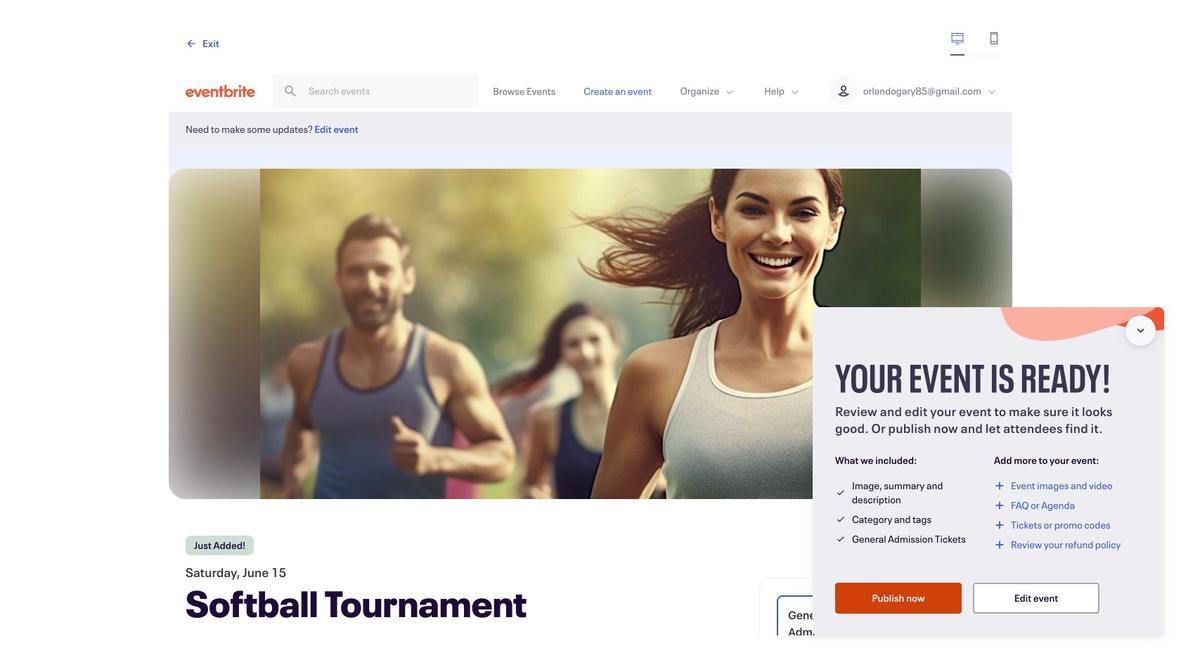 Task type: describe. For each thing, give the bounding box(es) containing it.
show mobile preview image
[[988, 31, 1002, 45]]



Task type: vqa. For each thing, say whether or not it's contained in the screenshot.
the 'Show mobile preview' icon
yes



Task type: locate. For each thing, give the bounding box(es) containing it.
show desktop preview image
[[951, 31, 965, 45]]



